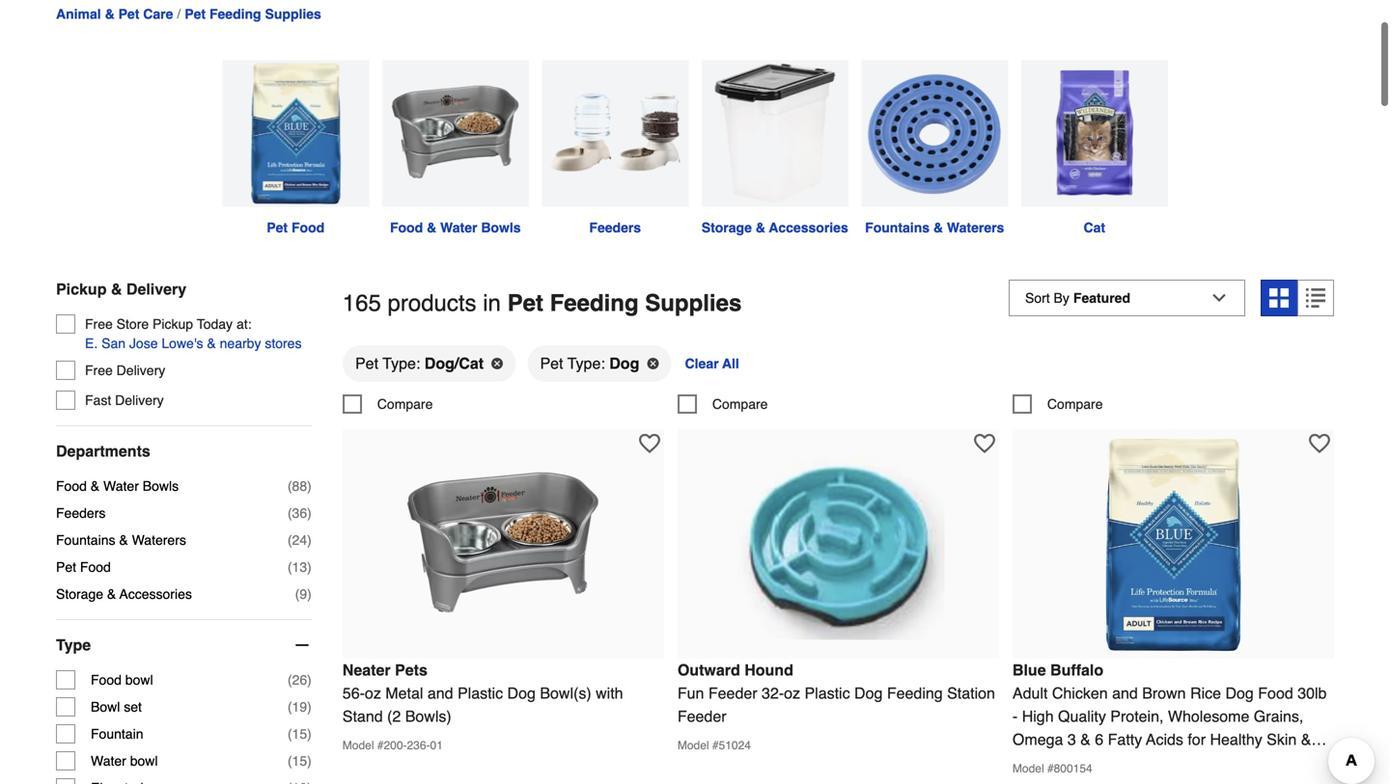 Task type: vqa. For each thing, say whether or not it's contained in the screenshot.
Food bowl
yes



Task type: locate. For each thing, give the bounding box(es) containing it.
pet
[[118, 6, 139, 22], [185, 6, 206, 22], [267, 220, 288, 236], [507, 290, 543, 317], [355, 355, 378, 373], [540, 355, 563, 373], [56, 560, 76, 575]]

pickup
[[56, 281, 107, 298], [153, 317, 193, 332]]

pickup up e.
[[56, 281, 107, 298]]

1 vertical spatial 15
[[292, 754, 307, 770]]

pet type: dog/cat
[[355, 355, 484, 373]]

and inside 'blue buffalo adult chicken and brown rice dog food 30lb - high quality protein, wholesome grains, omega 3 & 6 fatty acids for healthy skin & coat model # 800154'
[[1112, 685, 1138, 703]]

0 horizontal spatial supplies
[[265, 6, 321, 22]]

pet feeding supplies pet type cat image
[[1021, 60, 1168, 207]]

fountains & waterers image
[[861, 60, 1008, 207]]

0 vertical spatial ( 15 )
[[288, 727, 312, 742]]

plastic inside outward hound fun feeder 32-oz plastic dog feeding station feeder
[[805, 685, 850, 703]]

1 vertical spatial pickup
[[153, 317, 193, 332]]

1 compare from the left
[[377, 397, 433, 412]]

pet food
[[267, 220, 325, 236], [56, 560, 111, 575]]

bowl up set
[[125, 673, 153, 688]]

# right coat
[[1047, 763, 1054, 776]]

model
[[343, 739, 374, 753], [678, 739, 709, 753], [1013, 763, 1044, 776]]

compare for '5014538305' element
[[377, 397, 433, 412]]

1 horizontal spatial pet food
[[267, 220, 325, 236]]

pet down pet food image
[[267, 220, 288, 236]]

1 vertical spatial food & water bowls
[[56, 479, 179, 494]]

food up bowl at left
[[91, 673, 122, 688]]

fountains
[[865, 220, 930, 236], [56, 533, 115, 548]]

pet up '5014538305' element
[[355, 355, 378, 373]]

bowl set
[[91, 700, 142, 715]]

coat
[[1013, 754, 1045, 772]]

1 horizontal spatial supplies
[[645, 290, 742, 317]]

0 horizontal spatial fountains & waterers
[[56, 533, 186, 548]]

supplies inside animal & pet care / pet feeding supplies
[[265, 6, 321, 22]]

2 vertical spatial feeding
[[887, 685, 943, 703]]

oz down neater
[[365, 685, 381, 703]]

bowls inside food & water bowls link
[[481, 220, 521, 236]]

delivery down jose
[[116, 363, 165, 379]]

list box
[[343, 345, 1334, 395]]

blue buffalo  adult chicken and brown rice dog food 30lb - high quality protein, wholesome grains, omega 3 & 6 fatty acids for healthy skin & coat image
[[1067, 439, 1280, 652]]

animal
[[56, 6, 101, 22]]

8 ) from the top
[[307, 727, 312, 742]]

feeding up pet type: dog
[[550, 290, 639, 317]]

dog right 32-
[[854, 685, 883, 703]]

( 15 ) down 19
[[288, 754, 312, 770]]

delivery for free delivery
[[116, 363, 165, 379]]

food inside 'blue buffalo adult chicken and brown rice dog food 30lb - high quality protein, wholesome grains, omega 3 & 6 fatty acids for healthy skin & coat model # 800154'
[[1258, 685, 1293, 703]]

delivery down free delivery
[[115, 393, 164, 408]]

0 vertical spatial food & water bowls
[[390, 220, 521, 236]]

( for water bowl
[[288, 754, 292, 770]]

animal & pet care / pet feeding supplies
[[56, 6, 321, 22]]

1 horizontal spatial food & water bowls
[[390, 220, 521, 236]]

2 and from the left
[[1112, 685, 1138, 703]]

2 oz from the left
[[784, 685, 800, 703]]

1 horizontal spatial compare
[[712, 397, 768, 412]]

0 vertical spatial waterers
[[947, 220, 1004, 236]]

( 24 )
[[288, 533, 312, 548]]

model down stand
[[343, 739, 374, 753]]

dog right rice
[[1226, 685, 1254, 703]]

compare inside '5014538305' element
[[377, 397, 433, 412]]

feeding inside animal & pet care / pet feeding supplies
[[209, 6, 261, 22]]

1 vertical spatial storage
[[56, 587, 103, 602]]

pet left care
[[118, 6, 139, 22]]

acids
[[1146, 731, 1183, 749]]

fountains inside "link"
[[865, 220, 930, 236]]

model down "omega"
[[1013, 763, 1044, 776]]

1 vertical spatial fountains
[[56, 533, 115, 548]]

dog for blue buffalo adult chicken and brown rice dog food 30lb - high quality protein, wholesome grains, omega 3 & 6 fatty acids for healthy skin & coat model # 800154
[[1226, 685, 1254, 703]]

pet up type
[[56, 560, 76, 575]]

1 horizontal spatial oz
[[784, 685, 800, 703]]

19
[[292, 700, 307, 715]]

jose
[[129, 336, 158, 351]]

list view image
[[1306, 289, 1325, 308]]

) down 26
[[307, 700, 312, 715]]

1 horizontal spatial and
[[1112, 685, 1138, 703]]

( 15 ) for fountain
[[288, 727, 312, 742]]

pickup up the lowe's at the left of page
[[153, 317, 193, 332]]

-
[[1013, 708, 1018, 726]]

0 vertical spatial feeders
[[589, 220, 641, 236]]

0 vertical spatial fountains & waterers
[[865, 220, 1004, 236]]

1 horizontal spatial feeders
[[589, 220, 641, 236]]

water
[[440, 220, 477, 236], [103, 479, 139, 494], [91, 754, 126, 770]]

1 vertical spatial bowl
[[130, 754, 158, 770]]

7 ) from the top
[[307, 700, 312, 715]]

1 vertical spatial bowls
[[143, 479, 179, 494]]

0 horizontal spatial feeding
[[209, 6, 261, 22]]

6 ) from the top
[[307, 673, 312, 688]]

animal & pet care link
[[56, 6, 173, 22]]

close circle filled image
[[491, 358, 503, 370]]

water down 'departments'
[[103, 479, 139, 494]]

0 horizontal spatial type:
[[383, 355, 420, 373]]

2 horizontal spatial compare
[[1047, 397, 1103, 412]]

) up 36
[[307, 479, 312, 494]]

care
[[143, 6, 173, 22]]

1 and from the left
[[428, 685, 453, 703]]

) down 36
[[307, 533, 312, 548]]

) down ( 19 )
[[307, 727, 312, 742]]

today
[[197, 317, 233, 332]]

1 horizontal spatial bowls
[[481, 220, 521, 236]]

type: up '5014538305' element
[[383, 355, 420, 373]]

2 plastic from the left
[[805, 685, 850, 703]]

storage & accessories up type
[[56, 587, 192, 602]]

storage & accessories down storage & accessories "image"
[[702, 220, 848, 236]]

1 ) from the top
[[307, 479, 312, 494]]

0 vertical spatial storage
[[702, 220, 752, 236]]

plastic right 32-
[[805, 685, 850, 703]]

plastic right metal
[[458, 685, 503, 703]]

1 plastic from the left
[[458, 685, 503, 703]]

0 horizontal spatial feeders
[[56, 506, 106, 521]]

plastic inside neater pets 56-oz metal and plastic dog bowl(s) with stand (2 bowls)
[[458, 685, 503, 703]]

2 horizontal spatial model
[[1013, 763, 1044, 776]]

1 horizontal spatial heart outline image
[[1309, 433, 1330, 455]]

0 vertical spatial feeding
[[209, 6, 261, 22]]

3 ) from the top
[[307, 533, 312, 548]]

food up products on the top
[[390, 220, 423, 236]]

0 horizontal spatial heart outline image
[[974, 433, 995, 455]]

brown
[[1142, 685, 1186, 703]]

e. san jose lowe's & nearby stores button
[[85, 334, 302, 353]]

# down stand
[[377, 739, 384, 753]]

( 15 )
[[288, 727, 312, 742], [288, 754, 312, 770]]

compare inside 5005375029 element
[[1047, 397, 1103, 412]]

oz inside neater pets 56-oz metal and plastic dog bowl(s) with stand (2 bowls)
[[365, 685, 381, 703]]

food down 'departments'
[[56, 479, 87, 494]]

free for free store pickup today at:
[[85, 317, 113, 332]]

bowl down the fountain
[[130, 754, 158, 770]]

food & water bowls
[[390, 220, 521, 236], [56, 479, 179, 494]]

feeding inside outward hound fun feeder 32-oz plastic dog feeding station feeder
[[887, 685, 943, 703]]

0 horizontal spatial accessories
[[119, 587, 192, 602]]

heart outline image
[[974, 433, 995, 455], [1309, 433, 1330, 455]]

bowl for food bowl
[[125, 673, 153, 688]]

0 vertical spatial bowls
[[481, 220, 521, 236]]

2 15 from the top
[[292, 754, 307, 770]]

( 9 )
[[295, 587, 312, 602]]

0 horizontal spatial plastic
[[458, 685, 503, 703]]

15 down ( 19 )
[[292, 727, 307, 742]]

2 vertical spatial water
[[91, 754, 126, 770]]

( 19 )
[[288, 700, 312, 715]]

) down 19
[[307, 754, 312, 770]]

0 vertical spatial bowl
[[125, 673, 153, 688]]

accessories
[[769, 220, 848, 236], [119, 587, 192, 602]]

and up protein,
[[1112, 685, 1138, 703]]

(2
[[387, 708, 401, 726]]

and
[[428, 685, 453, 703], [1112, 685, 1138, 703]]

blue buffalo adult chicken and brown rice dog food 30lb - high quality protein, wholesome grains, omega 3 & 6 fatty acids for healthy skin & coat model # 800154
[[1013, 662, 1327, 776]]

# for stand
[[377, 739, 384, 753]]

) for pet food
[[307, 560, 312, 575]]

0 horizontal spatial #
[[377, 739, 384, 753]]

feeder down outward
[[708, 685, 757, 703]]

0 horizontal spatial model
[[343, 739, 374, 753]]

cat link
[[1015, 60, 1174, 238]]

dog for outward hound fun feeder 32-oz plastic dog feeding station feeder
[[854, 685, 883, 703]]

oz
[[365, 685, 381, 703], [784, 685, 800, 703]]

food up "grains," at the bottom right of the page
[[1258, 685, 1293, 703]]

0 horizontal spatial bowls
[[143, 479, 179, 494]]

pet feeding supplies link
[[185, 6, 321, 22]]

1 horizontal spatial model
[[678, 739, 709, 753]]

1 horizontal spatial feeding
[[550, 290, 639, 317]]

1 free from the top
[[85, 317, 113, 332]]

food & water bowls down 'departments'
[[56, 479, 179, 494]]

2 compare from the left
[[712, 397, 768, 412]]

compare for 5005375029 element
[[1047, 397, 1103, 412]]

( 15 ) down ( 19 )
[[288, 727, 312, 742]]

oz down hound on the right of the page
[[784, 685, 800, 703]]

0 horizontal spatial food & water bowls
[[56, 479, 179, 494]]

bowls)
[[405, 708, 452, 726]]

15 for fountain
[[292, 727, 307, 742]]

1 vertical spatial water
[[103, 479, 139, 494]]

type: for dog
[[567, 355, 605, 373]]

) for water bowl
[[307, 754, 312, 770]]

free down e.
[[85, 363, 113, 379]]

165 products in pet feeding supplies
[[343, 290, 742, 317]]

2 free from the top
[[85, 363, 113, 379]]

compare
[[377, 397, 433, 412], [712, 397, 768, 412], [1047, 397, 1103, 412]]

1 horizontal spatial waterers
[[947, 220, 1004, 236]]

0 horizontal spatial compare
[[377, 397, 433, 412]]

storage
[[702, 220, 752, 236], [56, 587, 103, 602]]

free for free delivery
[[85, 363, 113, 379]]

1 vertical spatial supplies
[[645, 290, 742, 317]]

food up type
[[80, 560, 111, 575]]

minus image
[[292, 636, 312, 656]]

pet right /
[[185, 6, 206, 22]]

food & water bowls up products on the top
[[390, 220, 521, 236]]

1 vertical spatial delivery
[[116, 363, 165, 379]]

free
[[85, 317, 113, 332], [85, 363, 113, 379]]

( 36 )
[[288, 506, 312, 521]]

9 ) from the top
[[307, 754, 312, 770]]

dog left close circle filled icon
[[609, 355, 639, 373]]

pet food link
[[216, 60, 376, 238]]

4 ) from the top
[[307, 560, 312, 575]]

2 ( 15 ) from the top
[[288, 754, 312, 770]]

neater
[[343, 662, 391, 680]]

2 heart outline image from the left
[[1309, 433, 1330, 455]]

type: left close circle filled icon
[[567, 355, 605, 373]]

2 ) from the top
[[307, 506, 312, 521]]

0 vertical spatial storage & accessories
[[702, 220, 848, 236]]

0 vertical spatial fountains
[[865, 220, 930, 236]]

5014515307 element
[[678, 395, 768, 414]]

) for bowl set
[[307, 700, 312, 715]]

model left the 51024
[[678, 739, 709, 753]]

store
[[116, 317, 149, 332]]

( for pet food
[[288, 560, 292, 575]]

departments
[[56, 443, 150, 461]]

) up 19
[[307, 673, 312, 688]]

) for feeders
[[307, 506, 312, 521]]

1 vertical spatial storage & accessories
[[56, 587, 192, 602]]

fountains & waterers
[[865, 220, 1004, 236], [56, 533, 186, 548]]

type
[[56, 637, 91, 655]]

set
[[124, 700, 142, 715]]

dog left bowl(s)
[[507, 685, 536, 703]]

heart outline image
[[639, 433, 660, 455]]

1 vertical spatial ( 15 )
[[288, 754, 312, 770]]

( for fountains & waterers
[[288, 533, 292, 548]]

1 oz from the left
[[365, 685, 381, 703]]

(
[[288, 479, 292, 494], [288, 506, 292, 521], [288, 533, 292, 548], [288, 560, 292, 575], [295, 587, 300, 602], [288, 673, 292, 688], [288, 700, 292, 715], [288, 727, 292, 742], [288, 754, 292, 770]]

dog inside 'blue buffalo adult chicken and brown rice dog food 30lb - high quality protein, wholesome grains, omega 3 & 6 fatty acids for healthy skin & coat model # 800154'
[[1226, 685, 1254, 703]]

1 horizontal spatial type:
[[567, 355, 605, 373]]

1 ( 15 ) from the top
[[288, 727, 312, 742]]

wholesome
[[1168, 708, 1250, 726]]

feeding right /
[[209, 6, 261, 22]]

feeders down feeders image
[[589, 220, 641, 236]]

0 vertical spatial supplies
[[265, 6, 321, 22]]

waterers inside "link"
[[947, 220, 1004, 236]]

0 horizontal spatial fountains
[[56, 533, 115, 548]]

pet food up type
[[56, 560, 111, 575]]

water up products on the top
[[440, 220, 477, 236]]

dog inside neater pets 56-oz metal and plastic dog bowl(s) with stand (2 bowls)
[[507, 685, 536, 703]]

2 type: from the left
[[567, 355, 605, 373]]

2 horizontal spatial feeding
[[887, 685, 943, 703]]

3 compare from the left
[[1047, 397, 1103, 412]]

pet food down pet food image
[[267, 220, 325, 236]]

storage & accessories link
[[695, 60, 855, 238]]

1 vertical spatial feeding
[[550, 290, 639, 317]]

hound
[[745, 662, 793, 680]]

1 horizontal spatial #
[[712, 739, 719, 753]]

fountains & waterers inside "link"
[[865, 220, 1004, 236]]

dog inside outward hound fun feeder 32-oz plastic dog feeding station feeder
[[854, 685, 883, 703]]

1 vertical spatial accessories
[[119, 587, 192, 602]]

0 horizontal spatial pet food
[[56, 560, 111, 575]]

food bowl
[[91, 673, 153, 688]]

0 horizontal spatial oz
[[365, 685, 381, 703]]

( 15 ) for water bowl
[[288, 754, 312, 770]]

1 type: from the left
[[383, 355, 420, 373]]

compare inside 5014515307 element
[[712, 397, 768, 412]]

feeders down 'departments'
[[56, 506, 106, 521]]

fountains & waterers down fountains & waterers image
[[865, 220, 1004, 236]]

grains,
[[1254, 708, 1304, 726]]

) for fountains & waterers
[[307, 533, 312, 548]]

bowls up in
[[481, 220, 521, 236]]

dog for neater pets 56-oz metal and plastic dog bowl(s) with stand (2 bowls)
[[507, 685, 536, 703]]

1 vertical spatial free
[[85, 363, 113, 379]]

5 ) from the top
[[307, 587, 312, 602]]

5005375029 element
[[1013, 395, 1103, 414]]

0 vertical spatial free
[[85, 317, 113, 332]]

0 horizontal spatial and
[[428, 685, 453, 703]]

water down the fountain
[[91, 754, 126, 770]]

&
[[105, 6, 115, 22], [427, 220, 437, 236], [756, 220, 765, 236], [933, 220, 943, 236], [111, 281, 122, 298], [207, 336, 216, 351], [91, 479, 100, 494], [119, 533, 128, 548], [107, 587, 116, 602], [1080, 731, 1091, 749], [1301, 731, 1311, 749]]

1 horizontal spatial fountains & waterers
[[865, 220, 1004, 236]]

free up e.
[[85, 317, 113, 332]]

1 vertical spatial waterers
[[132, 533, 186, 548]]

feeding
[[209, 6, 261, 22], [550, 290, 639, 317], [887, 685, 943, 703]]

36
[[292, 506, 307, 521]]

15 down 19
[[292, 754, 307, 770]]

and up "bowls)"
[[428, 685, 453, 703]]

# down outward
[[712, 739, 719, 753]]

feeder down fun
[[678, 708, 727, 726]]

1 horizontal spatial accessories
[[769, 220, 848, 236]]

food
[[292, 220, 325, 236], [390, 220, 423, 236], [56, 479, 87, 494], [80, 560, 111, 575], [91, 673, 122, 688], [1258, 685, 1293, 703]]

delivery
[[126, 281, 186, 298], [116, 363, 165, 379], [115, 393, 164, 408]]

0 horizontal spatial pickup
[[56, 281, 107, 298]]

feeding left station
[[887, 685, 943, 703]]

2 vertical spatial delivery
[[115, 393, 164, 408]]

list box containing pet type:
[[343, 345, 1334, 395]]

0 horizontal spatial waterers
[[132, 533, 186, 548]]

1 15 from the top
[[292, 727, 307, 742]]

fountains & waterers down 'departments'
[[56, 533, 186, 548]]

storage & accessories image
[[702, 60, 848, 207]]

bowl(s)
[[540, 685, 591, 703]]

1 horizontal spatial plastic
[[805, 685, 850, 703]]

storage & accessories
[[702, 220, 848, 236], [56, 587, 192, 602]]

nearby
[[220, 336, 261, 351]]

) up 9
[[307, 560, 312, 575]]

fast delivery
[[85, 393, 164, 408]]

model # 51024
[[678, 739, 751, 753]]

51024
[[719, 739, 751, 753]]

2 horizontal spatial #
[[1047, 763, 1054, 776]]

0 vertical spatial accessories
[[769, 220, 848, 236]]

1 horizontal spatial fountains
[[865, 220, 930, 236]]

bowl
[[125, 673, 153, 688], [130, 754, 158, 770]]

outward hound fun feeder 32-oz plastic dog feeding station feeder image
[[732, 439, 945, 652]]

) down "( 88 )"
[[307, 506, 312, 521]]

13
[[292, 560, 307, 575]]

outward hound fun feeder 32-oz plastic dog feeding station feeder
[[678, 662, 995, 726]]

bowls down departments element
[[143, 479, 179, 494]]

0 vertical spatial 15
[[292, 727, 307, 742]]

3
[[1068, 731, 1076, 749]]

delivery up 'free store pickup today at:'
[[126, 281, 186, 298]]

)
[[307, 479, 312, 494], [307, 506, 312, 521], [307, 533, 312, 548], [307, 560, 312, 575], [307, 587, 312, 602], [307, 673, 312, 688], [307, 700, 312, 715], [307, 727, 312, 742], [307, 754, 312, 770]]

1 horizontal spatial storage
[[702, 220, 752, 236]]

plastic for oz
[[805, 685, 850, 703]]

) down 13
[[307, 587, 312, 602]]

0 vertical spatial pickup
[[56, 281, 107, 298]]

0 vertical spatial pet food
[[267, 220, 325, 236]]

supplies
[[265, 6, 321, 22], [645, 290, 742, 317]]



Task type: describe. For each thing, give the bounding box(es) containing it.
rice
[[1190, 685, 1221, 703]]

& inside button
[[207, 336, 216, 351]]

pet right in
[[507, 290, 543, 317]]

1 horizontal spatial storage & accessories
[[702, 220, 848, 236]]

200-
[[384, 739, 407, 753]]

) for food bowl
[[307, 673, 312, 688]]

clear all
[[685, 356, 739, 372]]

165
[[343, 290, 381, 317]]

model for fun feeder 32-oz plastic dog feeding station feeder
[[678, 739, 709, 753]]

feeders image
[[542, 60, 689, 207]]

56-
[[343, 685, 365, 703]]

0 vertical spatial feeder
[[708, 685, 757, 703]]

) for food & water bowls
[[307, 479, 312, 494]]

88
[[292, 479, 307, 494]]

5014538305 element
[[343, 395, 433, 414]]

fast
[[85, 393, 111, 408]]

1 vertical spatial feeder
[[678, 708, 727, 726]]

# for feeder
[[712, 739, 719, 753]]

outward
[[678, 662, 740, 680]]

with
[[596, 685, 623, 703]]

fountains & waterers link
[[855, 60, 1015, 238]]

food & water bowls image
[[382, 60, 529, 207]]

grid view image
[[1269, 289, 1289, 308]]

all
[[722, 356, 739, 372]]

neater pets 56-oz metal and plastic dog bowl(s) with stand (2 bowls)
[[343, 662, 623, 726]]

model for 56-oz metal and plastic dog bowl(s) with stand (2 bowls)
[[343, 739, 374, 753]]

1 horizontal spatial pickup
[[153, 317, 193, 332]]

1 vertical spatial pet food
[[56, 560, 111, 575]]

compare for 5014515307 element
[[712, 397, 768, 412]]

fountain
[[91, 727, 143, 742]]

clear
[[685, 356, 719, 372]]

0 horizontal spatial storage & accessories
[[56, 587, 192, 602]]

model inside 'blue buffalo adult chicken and brown rice dog food 30lb - high quality protein, wholesome grains, omega 3 & 6 fatty acids for healthy skin & coat model # 800154'
[[1013, 763, 1044, 776]]

lowe's
[[162, 336, 203, 351]]

stores
[[265, 336, 302, 351]]

delivery for fast delivery
[[115, 393, 164, 408]]

adult
[[1013, 685, 1048, 703]]

dog/cat
[[425, 355, 484, 373]]

oz inside outward hound fun feeder 32-oz plastic dog feeding station feeder
[[784, 685, 800, 703]]

water bowl
[[91, 754, 158, 770]]

& inside "link"
[[933, 220, 943, 236]]

model # 200-236-01
[[343, 739, 443, 753]]

fun
[[678, 685, 704, 703]]

at:
[[236, 317, 251, 332]]

quality
[[1058, 708, 1106, 726]]

0 vertical spatial water
[[440, 220, 477, 236]]

chicken
[[1052, 685, 1108, 703]]

and inside neater pets 56-oz metal and plastic dog bowl(s) with stand (2 bowls)
[[428, 685, 453, 703]]

cat
[[1084, 220, 1105, 236]]

pet food image
[[222, 60, 369, 207]]

neater pets 56-oz metal and plastic dog bowl(s) with stand (2 bowls) image
[[397, 439, 609, 652]]

food down pet food image
[[292, 220, 325, 236]]

30lb
[[1298, 685, 1327, 703]]

pet type: dog
[[540, 355, 639, 373]]

) for storage & accessories
[[307, 587, 312, 602]]

( for fountain
[[288, 727, 292, 742]]

in
[[483, 290, 501, 317]]

metal
[[385, 685, 423, 703]]

pets
[[395, 662, 428, 680]]

e.
[[85, 336, 98, 351]]

pickup & delivery
[[56, 281, 186, 298]]

) for fountain
[[307, 727, 312, 742]]

15 for water bowl
[[292, 754, 307, 770]]

( 26 )
[[288, 673, 312, 688]]

( for feeders
[[288, 506, 292, 521]]

protein,
[[1110, 708, 1164, 726]]

/
[[177, 6, 181, 22]]

bowl
[[91, 700, 120, 715]]

food & water bowls inside food & water bowls link
[[390, 220, 521, 236]]

( for food bowl
[[288, 673, 292, 688]]

pet right close circle filled image
[[540, 355, 563, 373]]

26
[[292, 673, 307, 688]]

9
[[300, 587, 307, 602]]

1 vertical spatial feeders
[[56, 506, 106, 521]]

skin
[[1267, 731, 1297, 749]]

# inside 'blue buffalo adult chicken and brown rice dog food 30lb - high quality protein, wholesome grains, omega 3 & 6 fatty acids for healthy skin & coat model # 800154'
[[1047, 763, 1054, 776]]

0 horizontal spatial storage
[[56, 587, 103, 602]]

stand
[[343, 708, 383, 726]]

feeders link
[[535, 60, 695, 238]]

free delivery
[[85, 363, 165, 379]]

bowl for water bowl
[[130, 754, 158, 770]]

blue
[[1013, 662, 1046, 680]]

dog inside list box
[[609, 355, 639, 373]]

( for food & water bowls
[[288, 479, 292, 494]]

32-
[[762, 685, 784, 703]]

type: for dog/cat
[[383, 355, 420, 373]]

01
[[430, 739, 443, 753]]

6
[[1095, 731, 1104, 749]]

food & water bowls link
[[376, 60, 535, 238]]

0 vertical spatial delivery
[[126, 281, 186, 298]]

24
[[292, 533, 307, 548]]

for
[[1188, 731, 1206, 749]]

& inside animal & pet care / pet feeding supplies
[[105, 6, 115, 22]]

high
[[1022, 708, 1054, 726]]

( for bowl set
[[288, 700, 292, 715]]

station
[[947, 685, 995, 703]]

healthy
[[1210, 731, 1262, 749]]

clear all button
[[683, 345, 741, 383]]

e. san jose lowe's & nearby stores
[[85, 336, 302, 351]]

( 13 )
[[288, 560, 312, 575]]

san
[[101, 336, 126, 351]]

1 heart outline image from the left
[[974, 433, 995, 455]]

800154
[[1054, 763, 1093, 776]]

free store pickup today at:
[[85, 317, 251, 332]]

products
[[388, 290, 476, 317]]

close circle filled image
[[647, 358, 659, 370]]

departments element
[[56, 442, 312, 462]]

omega
[[1013, 731, 1063, 749]]

( 88 )
[[288, 479, 312, 494]]

236-
[[407, 739, 430, 753]]

( for storage & accessories
[[295, 587, 300, 602]]

1 vertical spatial fountains & waterers
[[56, 533, 186, 548]]

plastic for and
[[458, 685, 503, 703]]



